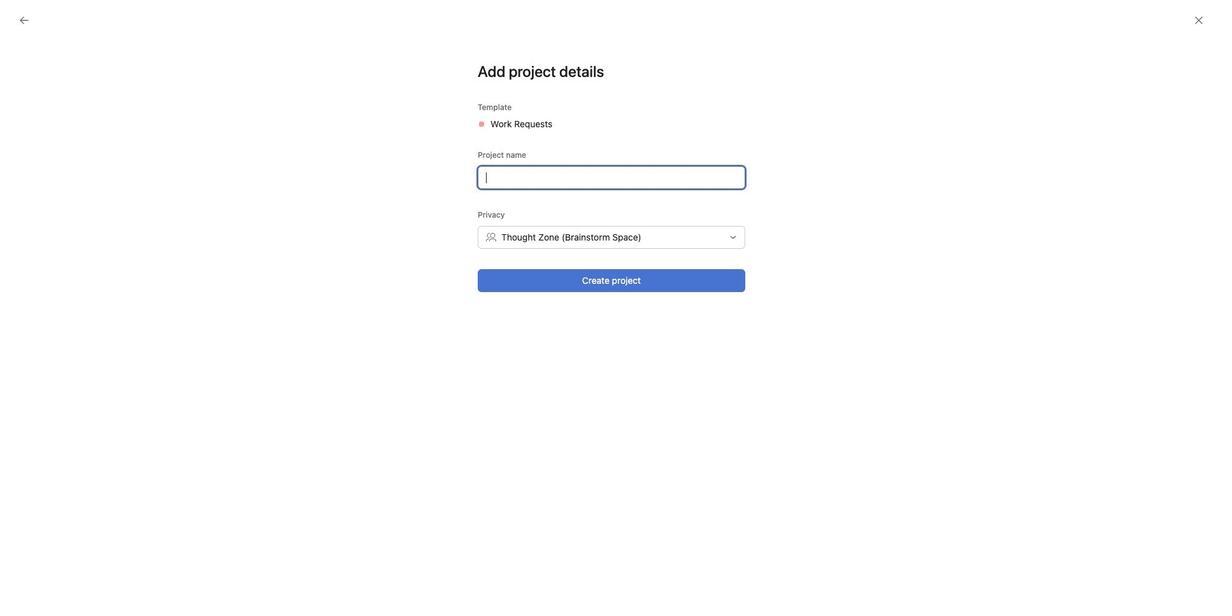 Task type: vqa. For each thing, say whether or not it's contained in the screenshot.
task in button
no



Task type: describe. For each thing, give the bounding box(es) containing it.
close image
[[1194, 15, 1205, 25]]

go back image
[[19, 15, 29, 25]]



Task type: locate. For each thing, give the bounding box(es) containing it.
list item
[[710, 489, 742, 521]]

hide sidebar image
[[17, 10, 27, 20]]

None text field
[[478, 166, 746, 189]]



